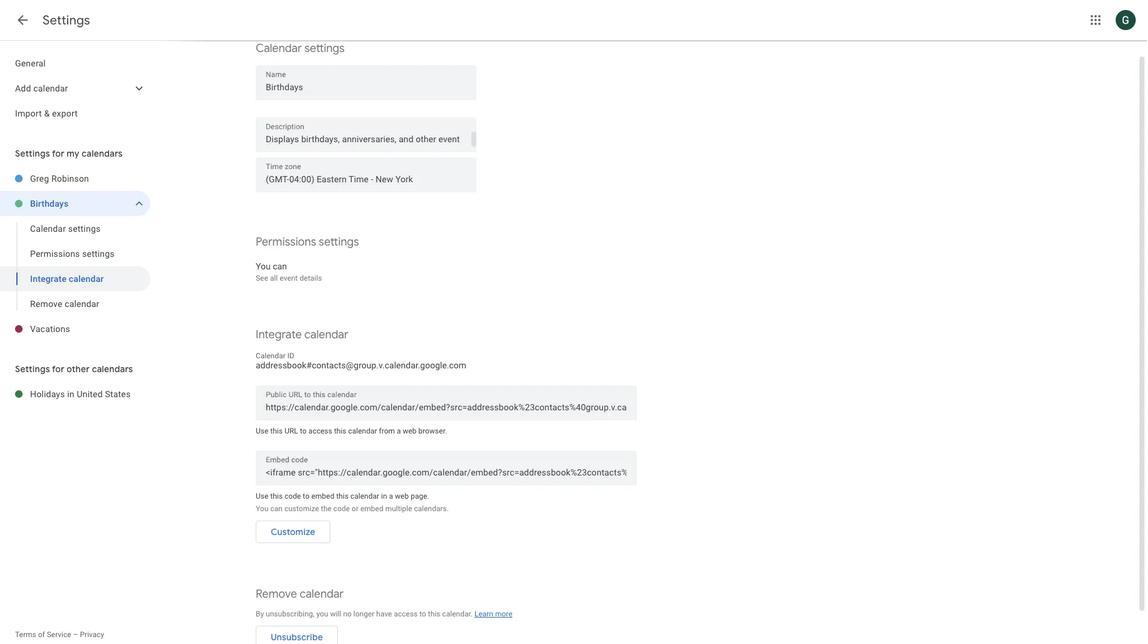 Task type: describe. For each thing, give the bounding box(es) containing it.
this left url
[[270, 427, 283, 436]]

web for page.
[[395, 492, 409, 501]]

url
[[285, 427, 298, 436]]

permissions inside group
[[30, 249, 80, 259]]

calendar inside group
[[30, 224, 66, 234]]

all
[[270, 274, 278, 283]]

a for from
[[397, 427, 401, 436]]

you
[[316, 610, 328, 619]]

0 horizontal spatial code
[[285, 492, 301, 501]]

see
[[256, 274, 268, 283]]

other
[[67, 364, 90, 375]]

holidays in united states
[[30, 389, 131, 399]]

id
[[288, 352, 295, 361]]

terms of service link
[[15, 631, 71, 640]]

calendar up you
[[300, 588, 344, 602]]

of
[[38, 631, 45, 640]]

calendar up or
[[351, 492, 379, 501]]

&
[[44, 108, 50, 119]]

use for use this url to access this calendar from a web browser.
[[256, 427, 269, 436]]

customize
[[284, 505, 319, 514]]

use for use this code to embed this calendar in a web page.
[[256, 492, 269, 501]]

longer
[[354, 610, 375, 619]]

no
[[343, 610, 352, 619]]

add
[[15, 83, 31, 93]]

greg robinson
[[30, 174, 89, 184]]

by unsubscribing, you will no longer have access to this calendar. learn more
[[256, 610, 513, 619]]

holidays in united states tree item
[[0, 382, 151, 407]]

the
[[321, 505, 332, 514]]

in inside "link"
[[67, 389, 75, 399]]

by
[[256, 610, 264, 619]]

united
[[77, 389, 103, 399]]

vacations tree item
[[0, 317, 151, 342]]

a for in
[[389, 492, 393, 501]]

remove inside group
[[30, 299, 62, 309]]

can for you can see all event details
[[273, 261, 287, 272]]

permissions settings inside group
[[30, 249, 115, 259]]

1 horizontal spatial permissions
[[256, 235, 316, 250]]

1 vertical spatial integrate calendar
[[256, 328, 349, 342]]

1 horizontal spatial in
[[381, 492, 387, 501]]

unsubscribing,
[[266, 610, 315, 619]]

0 vertical spatial access
[[309, 427, 332, 436]]

settings heading
[[43, 13, 90, 28]]

1 horizontal spatial integrate
[[256, 328, 302, 342]]

learn more link
[[475, 610, 513, 619]]

1 vertical spatial embed
[[361, 505, 384, 514]]

multiple
[[385, 505, 412, 514]]

holidays in united states link
[[30, 382, 151, 407]]

holidays
[[30, 389, 65, 399]]

you for you can see all event details
[[256, 261, 271, 272]]

calendars for settings for other calendars
[[92, 364, 133, 375]]

for for other
[[52, 364, 64, 375]]

calendar up vacations 'tree item'
[[65, 299, 99, 309]]

2 vertical spatial to
[[420, 610, 426, 619]]

vacations
[[30, 324, 70, 334]]

calendars.
[[414, 505, 449, 514]]

calendars for settings for my calendars
[[82, 148, 123, 159]]

to for url
[[300, 427, 307, 436]]

greg
[[30, 174, 49, 184]]

details
[[300, 274, 322, 283]]

from
[[379, 427, 395, 436]]

for for my
[[52, 148, 64, 159]]

this up customize
[[270, 492, 283, 501]]

1 vertical spatial remove
[[256, 588, 297, 602]]



Task type: locate. For each thing, give the bounding box(es) containing it.
1 vertical spatial calendar settings
[[30, 224, 101, 234]]

0 vertical spatial remove calendar
[[30, 299, 99, 309]]

access right url
[[309, 427, 332, 436]]

integrate calendar up vacations 'tree item'
[[30, 274, 104, 284]]

can inside you can see all event details
[[273, 261, 287, 272]]

embed up the
[[311, 492, 335, 501]]

greg robinson tree item
[[0, 166, 151, 191]]

integrate calendar
[[30, 274, 104, 284], [256, 328, 349, 342]]

permissions up you can see all event details
[[256, 235, 316, 250]]

settings for settings for my calendars
[[15, 148, 50, 159]]

remove
[[30, 299, 62, 309], [256, 588, 297, 602]]

settings for my calendars
[[15, 148, 123, 159]]

can up all
[[273, 261, 287, 272]]

to up the customize
[[303, 492, 310, 501]]

to
[[300, 427, 307, 436], [303, 492, 310, 501], [420, 610, 426, 619]]

calendar up the calendar id addressbook#contacts@group.v.calendar.google.com
[[304, 328, 349, 342]]

0 vertical spatial to
[[300, 427, 307, 436]]

can left the customize
[[270, 505, 283, 514]]

for
[[52, 148, 64, 159], [52, 364, 64, 375]]

you
[[256, 261, 271, 272], [256, 505, 269, 514]]

2 you from the top
[[256, 505, 269, 514]]

1 vertical spatial calendars
[[92, 364, 133, 375]]

calendar settings inside group
[[30, 224, 101, 234]]

go back image
[[15, 13, 30, 28]]

a right from
[[397, 427, 401, 436]]

0 vertical spatial embed
[[311, 492, 335, 501]]

0 horizontal spatial integrate
[[30, 274, 67, 284]]

can
[[273, 261, 287, 272], [270, 505, 283, 514]]

1 vertical spatial for
[[52, 364, 64, 375]]

calendar left from
[[348, 427, 377, 436]]

calendars up states
[[92, 364, 133, 375]]

group containing calendar settings
[[0, 216, 151, 317]]

0 horizontal spatial in
[[67, 389, 75, 399]]

permissions
[[256, 235, 316, 250], [30, 249, 80, 259]]

integrate
[[30, 274, 67, 284], [256, 328, 302, 342]]

integrate up vacations
[[30, 274, 67, 284]]

you can see all event details
[[256, 261, 322, 283]]

1 horizontal spatial permissions settings
[[256, 235, 359, 250]]

1 horizontal spatial integrate calendar
[[256, 328, 349, 342]]

1 vertical spatial web
[[395, 492, 409, 501]]

settings up holidays
[[15, 364, 50, 375]]

embed right or
[[361, 505, 384, 514]]

settings up greg
[[15, 148, 50, 159]]

0 vertical spatial use
[[256, 427, 269, 436]]

to right url
[[300, 427, 307, 436]]

settings for other calendars
[[15, 364, 133, 375]]

1 vertical spatial a
[[389, 492, 393, 501]]

birthdays tree item
[[0, 191, 151, 216]]

1 you from the top
[[256, 261, 271, 272]]

service
[[47, 631, 71, 640]]

0 vertical spatial integrate
[[30, 274, 67, 284]]

None text field
[[266, 171, 467, 188]]

0 horizontal spatial a
[[389, 492, 393, 501]]

1 vertical spatial remove calendar
[[256, 588, 344, 602]]

settings
[[43, 13, 90, 28], [15, 148, 50, 159], [15, 364, 50, 375]]

have
[[376, 610, 392, 619]]

for left my
[[52, 148, 64, 159]]

remove up vacations
[[30, 299, 62, 309]]

web right from
[[403, 427, 417, 436]]

1 horizontal spatial a
[[397, 427, 401, 436]]

None text field
[[266, 78, 467, 96], [266, 399, 627, 416], [266, 464, 627, 482], [266, 78, 467, 96], [266, 399, 627, 416], [266, 464, 627, 482]]

permissions down birthdays
[[30, 249, 80, 259]]

for left the 'other'
[[52, 364, 64, 375]]

calendar inside the calendar id addressbook#contacts@group.v.calendar.google.com
[[256, 352, 286, 361]]

vacations link
[[30, 317, 151, 342]]

remove calendar inside group
[[30, 299, 99, 309]]

code down use this code to embed this calendar in a web page.
[[334, 505, 350, 514]]

terms
[[15, 631, 36, 640]]

0 vertical spatial can
[[273, 261, 287, 272]]

permissions settings
[[256, 235, 359, 250], [30, 249, 115, 259]]

2 for from the top
[[52, 364, 64, 375]]

code up the customize
[[285, 492, 301, 501]]

you inside you can see all event details
[[256, 261, 271, 272]]

import
[[15, 108, 42, 119]]

0 horizontal spatial integrate calendar
[[30, 274, 104, 284]]

settings for my calendars tree
[[0, 166, 151, 342]]

1 use from the top
[[256, 427, 269, 436]]

this
[[270, 427, 283, 436], [334, 427, 346, 436], [270, 492, 283, 501], [336, 492, 349, 501], [428, 610, 441, 619]]

page.
[[411, 492, 429, 501]]

my
[[67, 148, 79, 159]]

terms of service – privacy
[[15, 631, 104, 640]]

in up multiple
[[381, 492, 387, 501]]

calendars
[[82, 148, 123, 159], [92, 364, 133, 375]]

calendar
[[256, 41, 302, 56], [30, 224, 66, 234], [256, 352, 286, 361]]

more
[[495, 610, 513, 619]]

birthdays link
[[30, 191, 128, 216]]

1 horizontal spatial access
[[394, 610, 418, 619]]

1 horizontal spatial remove calendar
[[256, 588, 344, 602]]

this left 'calendar.'
[[428, 610, 441, 619]]

you left the customize
[[256, 505, 269, 514]]

0 horizontal spatial permissions settings
[[30, 249, 115, 259]]

calendars right my
[[82, 148, 123, 159]]

permissions settings down 'birthdays' tree item
[[30, 249, 115, 259]]

unsubscribe
[[271, 632, 323, 643]]

0 vertical spatial for
[[52, 148, 64, 159]]

addressbook#contacts@group.v.calendar.google.com
[[256, 361, 467, 371]]

2 vertical spatial calendar
[[256, 352, 286, 361]]

Displays birthdays, anniversaries, and other event dates of people in Google Contacts. text field
[[256, 132, 477, 147]]

calendar up vacations link at the left of page
[[69, 274, 104, 284]]

1 horizontal spatial remove
[[256, 588, 297, 602]]

a up multiple
[[389, 492, 393, 501]]

tree containing general
[[0, 51, 151, 126]]

1 vertical spatial in
[[381, 492, 387, 501]]

1 vertical spatial can
[[270, 505, 283, 514]]

remove calendar
[[30, 299, 99, 309], [256, 588, 344, 602]]

integrate inside group
[[30, 274, 67, 284]]

or
[[352, 505, 359, 514]]

in
[[67, 389, 75, 399], [381, 492, 387, 501]]

this left from
[[334, 427, 346, 436]]

1 vertical spatial calendar
[[30, 224, 66, 234]]

0 vertical spatial a
[[397, 427, 401, 436]]

0 horizontal spatial remove
[[30, 299, 62, 309]]

0 vertical spatial settings
[[43, 13, 90, 28]]

permissions settings up you can see all event details
[[256, 235, 359, 250]]

tree
[[0, 51, 151, 126]]

0 vertical spatial code
[[285, 492, 301, 501]]

0 horizontal spatial embed
[[311, 492, 335, 501]]

calendar settings
[[256, 41, 345, 56], [30, 224, 101, 234]]

1 vertical spatial settings
[[15, 148, 50, 159]]

1 horizontal spatial embed
[[361, 505, 384, 514]]

access
[[309, 427, 332, 436], [394, 610, 418, 619]]

add calendar
[[15, 83, 68, 93]]

use
[[256, 427, 269, 436], [256, 492, 269, 501]]

to left 'calendar.'
[[420, 610, 426, 619]]

a
[[397, 427, 401, 436], [389, 492, 393, 501]]

remove calendar up vacations 'tree item'
[[30, 299, 99, 309]]

access right have
[[394, 610, 418, 619]]

1 horizontal spatial code
[[334, 505, 350, 514]]

you for you can customize the code or embed multiple calendars.
[[256, 505, 269, 514]]

use this url to access this calendar from a web browser.
[[256, 427, 447, 436]]

use this code to embed this calendar in a web page.
[[256, 492, 429, 501]]

customize
[[271, 527, 315, 538]]

0 vertical spatial calendar
[[256, 41, 302, 56]]

settings for settings
[[43, 13, 90, 28]]

calendar up &
[[33, 83, 68, 93]]

calendar
[[33, 83, 68, 93], [69, 274, 104, 284], [65, 299, 99, 309], [304, 328, 349, 342], [348, 427, 377, 436], [351, 492, 379, 501], [300, 588, 344, 602]]

2 use from the top
[[256, 492, 269, 501]]

1 vertical spatial use
[[256, 492, 269, 501]]

–
[[73, 631, 78, 640]]

1 vertical spatial code
[[334, 505, 350, 514]]

0 vertical spatial remove
[[30, 299, 62, 309]]

can for you can customize the code or embed multiple calendars.
[[270, 505, 283, 514]]

0 horizontal spatial permissions
[[30, 249, 80, 259]]

1 horizontal spatial calendar settings
[[256, 41, 345, 56]]

0 vertical spatial integrate calendar
[[30, 274, 104, 284]]

you can customize the code or embed multiple calendars.
[[256, 505, 449, 514]]

integrate calendar up id
[[256, 328, 349, 342]]

settings for settings for other calendars
[[15, 364, 50, 375]]

general
[[15, 58, 46, 68]]

settings
[[305, 41, 345, 56], [68, 224, 101, 234], [319, 235, 359, 250], [82, 249, 115, 259]]

integrate up id
[[256, 328, 302, 342]]

web
[[403, 427, 417, 436], [395, 492, 409, 501]]

learn
[[475, 610, 493, 619]]

0 vertical spatial calendars
[[82, 148, 123, 159]]

1 vertical spatial to
[[303, 492, 310, 501]]

privacy link
[[80, 631, 104, 640]]

1 vertical spatial integrate
[[256, 328, 302, 342]]

web for browser.
[[403, 427, 417, 436]]

this up you can customize the code or embed multiple calendars.
[[336, 492, 349, 501]]

0 horizontal spatial calendar settings
[[30, 224, 101, 234]]

import & export
[[15, 108, 78, 119]]

robinson
[[51, 174, 89, 184]]

web up multiple
[[395, 492, 409, 501]]

0 vertical spatial web
[[403, 427, 417, 436]]

remove up unsubscribing,
[[256, 588, 297, 602]]

event
[[280, 274, 298, 283]]

0 vertical spatial you
[[256, 261, 271, 272]]

0 vertical spatial in
[[67, 389, 75, 399]]

1 for from the top
[[52, 148, 64, 159]]

settings right go back icon
[[43, 13, 90, 28]]

unsubscribe button
[[256, 623, 338, 645]]

2 vertical spatial settings
[[15, 364, 50, 375]]

to for code
[[303, 492, 310, 501]]

export
[[52, 108, 78, 119]]

remove calendar up unsubscribing,
[[256, 588, 344, 602]]

code
[[285, 492, 301, 501], [334, 505, 350, 514]]

group
[[0, 216, 151, 317]]

in left "united"
[[67, 389, 75, 399]]

states
[[105, 389, 131, 399]]

privacy
[[80, 631, 104, 640]]

integrate calendar inside settings for my calendars tree
[[30, 274, 104, 284]]

calendar.
[[442, 610, 473, 619]]

1 vertical spatial you
[[256, 505, 269, 514]]

calendar id addressbook#contacts@group.v.calendar.google.com
[[256, 352, 467, 371]]

0 horizontal spatial access
[[309, 427, 332, 436]]

0 horizontal spatial remove calendar
[[30, 299, 99, 309]]

1 vertical spatial access
[[394, 610, 418, 619]]

you up see
[[256, 261, 271, 272]]

birthdays
[[30, 199, 69, 209]]

embed
[[311, 492, 335, 501], [361, 505, 384, 514]]

will
[[330, 610, 341, 619]]

0 vertical spatial calendar settings
[[256, 41, 345, 56]]

browser.
[[419, 427, 447, 436]]



Task type: vqa. For each thing, say whether or not it's contained in the screenshot.
Same
no



